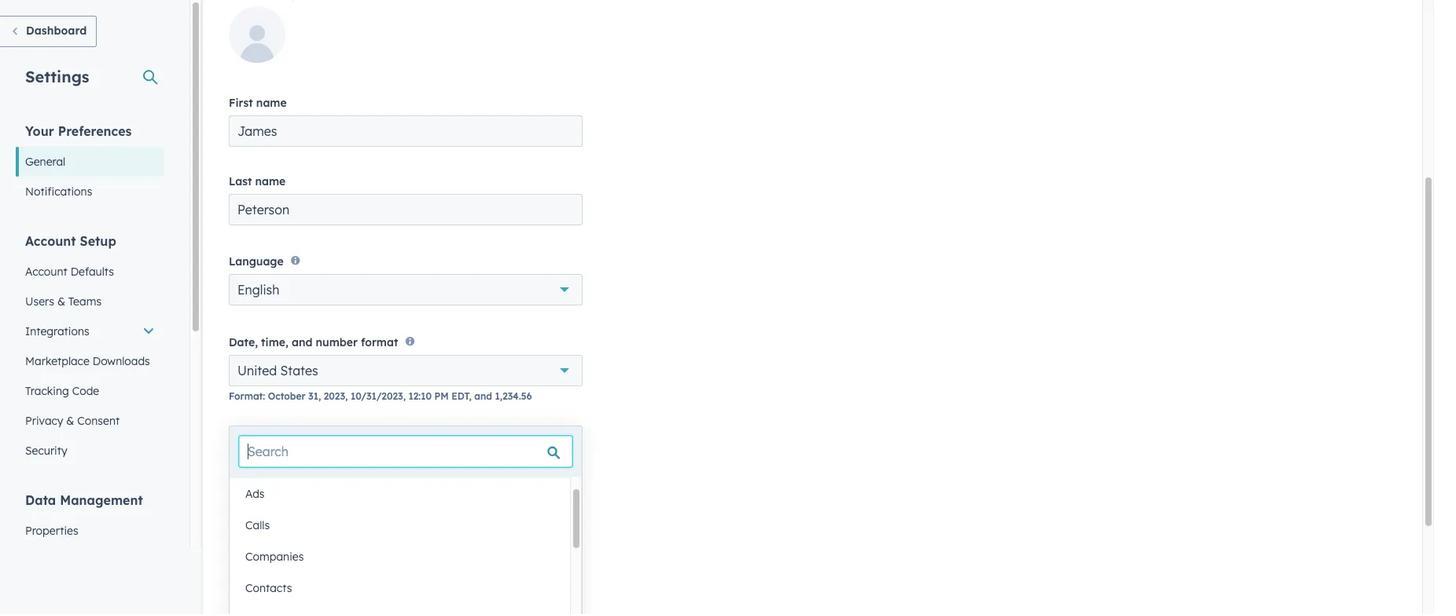 Task type: vqa. For each thing, say whether or not it's contained in the screenshot.
Label color
no



Task type: locate. For each thing, give the bounding box(es) containing it.
0 vertical spatial defaults
[[71, 265, 114, 279]]

0 horizontal spatial defaults
[[71, 265, 114, 279]]

and right time,
[[292, 335, 312, 350]]

🇺🇸 button
[[229, 495, 279, 527]]

2 , from the left
[[403, 391, 406, 402]]

setup
[[80, 234, 116, 249]]

0 horizontal spatial and
[[292, 335, 312, 350]]

0 horizontal spatial for
[[297, 479, 310, 490]]

None telephone field
[[281, 495, 445, 527]]

0 vertical spatial to
[[378, 450, 388, 462]]

account up "users"
[[25, 265, 67, 279]]

& right "users"
[[57, 295, 65, 309]]

this inside defaults this only applies to this hubspot account.
[[331, 596, 350, 610]]

1 horizontal spatial defaults
[[229, 574, 295, 593]]

to up owner
[[378, 450, 388, 462]]

1 account from the top
[[25, 234, 76, 249]]

& inside privacy & consent link
[[66, 414, 74, 428]]

and right edt
[[474, 391, 492, 402]]

&
[[57, 295, 65, 309], [66, 414, 74, 428]]

preferences
[[58, 123, 132, 139]]

this
[[288, 450, 305, 462], [331, 596, 350, 610]]

this up workflow
[[288, 450, 305, 462]]

0 horizontal spatial to
[[317, 596, 328, 610]]

contacts button
[[230, 573, 570, 605]]

format
[[361, 335, 398, 350]]

1 horizontal spatial to
[[378, 450, 388, 462]]

1 vertical spatial name
[[255, 175, 286, 189]]

united states
[[237, 363, 318, 379]]

use
[[269, 450, 285, 462]]

this
[[229, 596, 249, 610]]

name for last name
[[255, 175, 286, 189]]

your preferences element
[[16, 123, 164, 207]]

data
[[25, 493, 56, 509]]

1 vertical spatial defaults
[[229, 574, 295, 593]]

data management element
[[16, 492, 164, 615]]

0 vertical spatial and
[[292, 335, 312, 350]]

1 horizontal spatial &
[[66, 414, 74, 428]]

to inside defaults this only applies to this hubspot account.
[[317, 596, 328, 610]]

marketplace downloads link
[[16, 347, 164, 377]]

1 vertical spatial &
[[66, 414, 74, 428]]

applies
[[277, 596, 314, 610]]

name right last at top
[[255, 175, 286, 189]]

defaults
[[71, 265, 114, 279], [229, 574, 295, 593]]

name for first name
[[256, 96, 287, 110]]

name right first
[[256, 96, 287, 110]]

12:10
[[408, 391, 432, 402]]

privacy & consent
[[25, 414, 120, 428]]

your preferences
[[25, 123, 132, 139]]

privacy
[[229, 479, 264, 490]]

teams
[[68, 295, 101, 309]]

0 vertical spatial &
[[57, 295, 65, 309]]

1 horizontal spatial for
[[359, 464, 373, 476]]

english button
[[229, 275, 583, 306]]

to left "our"
[[543, 464, 553, 476]]

account
[[25, 234, 76, 249], [25, 265, 67, 279]]

account up account defaults
[[25, 234, 76, 249]]

for
[[359, 464, 373, 476], [297, 479, 310, 490]]

2 vertical spatial to
[[317, 596, 328, 610]]

First name text field
[[229, 116, 583, 147]]

general link
[[16, 147, 164, 177]]

and right sms,
[[339, 464, 357, 476]]

first name
[[229, 96, 287, 110]]

to right applies
[[317, 596, 328, 610]]

& inside users & teams link
[[57, 295, 65, 309]]

edit button
[[229, 6, 285, 68]]

account.
[[401, 596, 446, 610]]

consent
[[77, 414, 120, 428]]

security
[[25, 444, 67, 458]]

phone
[[308, 450, 337, 462]]

calls button
[[230, 510, 570, 542]]

properties
[[25, 524, 78, 539]]

account defaults link
[[16, 257, 164, 287]]

account setup
[[25, 234, 116, 249]]

& right the privacy
[[66, 414, 74, 428]]

this inside we may use this phone number to contact you about security events, sending workflow sms, and for owner property values. please refer to our privacy policy for more information
[[288, 450, 305, 462]]

, right pm
[[469, 391, 472, 402]]

0 horizontal spatial &
[[57, 295, 65, 309]]

pm
[[434, 391, 449, 402]]

time,
[[261, 335, 288, 350]]

0 horizontal spatial ,
[[345, 391, 348, 402]]

sending
[[229, 464, 265, 476]]

only
[[252, 596, 274, 610]]

notifications
[[25, 185, 92, 199]]

1 horizontal spatial and
[[339, 464, 357, 476]]

number up information
[[339, 450, 375, 462]]

information
[[340, 479, 395, 490]]

marketplace downloads
[[25, 355, 150, 369]]

number up "use"
[[266, 433, 308, 447]]

for down workflow
[[297, 479, 310, 490]]

properties link
[[16, 517, 164, 546]]

2023
[[324, 391, 345, 402]]

0 vertical spatial account
[[25, 234, 76, 249]]

defaults up users & teams link
[[71, 265, 114, 279]]

this left hubspot
[[331, 596, 350, 610]]

dashboard
[[26, 24, 87, 38]]

1 horizontal spatial this
[[331, 596, 350, 610]]

united states button
[[229, 355, 583, 387]]

2 horizontal spatial ,
[[469, 391, 472, 402]]

policy
[[266, 479, 294, 490]]

hubspot
[[353, 596, 398, 610]]

, left 12:10
[[403, 391, 406, 402]]

1 vertical spatial and
[[474, 391, 492, 402]]

users & teams
[[25, 295, 101, 309]]

🇺🇸
[[237, 500, 255, 519]]

& for privacy
[[66, 414, 74, 428]]

phone
[[229, 433, 263, 447]]

we may use this phone number to contact you about security events, sending workflow sms, and for owner property values. please refer to our privacy policy for more information
[[229, 450, 571, 490]]

2 account from the top
[[25, 265, 67, 279]]

(read more) .
[[397, 479, 456, 490]]

2 horizontal spatial and
[[474, 391, 492, 402]]

1 vertical spatial to
[[543, 464, 553, 476]]

number
[[316, 335, 358, 350], [266, 433, 308, 447], [339, 450, 375, 462]]

downloads
[[93, 355, 150, 369]]

settings
[[25, 67, 89, 86]]

users & teams link
[[16, 287, 164, 317]]

0 vertical spatial this
[[288, 450, 305, 462]]

account for account defaults
[[25, 265, 67, 279]]

1 horizontal spatial ,
[[403, 391, 406, 402]]

marketplace
[[25, 355, 90, 369]]

2 vertical spatial and
[[339, 464, 357, 476]]

1,234.56
[[495, 391, 532, 402]]

last name
[[229, 175, 286, 189]]

security link
[[16, 436, 164, 466]]

0 vertical spatial for
[[359, 464, 373, 476]]

defaults up only
[[229, 574, 295, 593]]

format : october 31, 2023 , 10/31/2023 , 12:10 pm edt , and 1,234.56
[[229, 391, 532, 402]]

1 , from the left
[[345, 391, 348, 402]]

0 vertical spatial name
[[256, 96, 287, 110]]

first
[[229, 96, 253, 110]]

& for users
[[57, 295, 65, 309]]

sms,
[[313, 464, 336, 476]]

1 vertical spatial this
[[331, 596, 350, 610]]

name
[[256, 96, 287, 110], [255, 175, 286, 189]]

you
[[428, 450, 446, 462]]

2 vertical spatial number
[[339, 450, 375, 462]]

0 horizontal spatial this
[[288, 450, 305, 462]]

1 vertical spatial account
[[25, 265, 67, 279]]

your
[[25, 123, 54, 139]]

ads button
[[230, 479, 570, 510]]

number left format
[[316, 335, 358, 350]]

, left 10/31/2023
[[345, 391, 348, 402]]

list box
[[230, 447, 582, 615]]

management
[[60, 493, 143, 509]]

october
[[268, 391, 305, 402]]

and
[[292, 335, 312, 350], [474, 391, 492, 402], [339, 464, 357, 476]]

more)
[[426, 479, 454, 490]]

for up information
[[359, 464, 373, 476]]



Task type: describe. For each thing, give the bounding box(es) containing it.
data management
[[25, 493, 143, 509]]

we
[[229, 450, 243, 462]]

calls
[[245, 519, 270, 533]]

property
[[407, 464, 448, 476]]

privacy
[[25, 414, 63, 428]]

2 horizontal spatial to
[[543, 464, 553, 476]]

(read more) link
[[397, 479, 454, 490]]

last
[[229, 175, 252, 189]]

0 vertical spatial number
[[316, 335, 358, 350]]

privacy & consent link
[[16, 406, 164, 436]]

phone number element
[[229, 495, 583, 527]]

and inside we may use this phone number to contact you about security events, sending workflow sms, and for owner property values. please refer to our privacy policy for more information
[[339, 464, 357, 476]]

integrations
[[25, 325, 89, 339]]

defaults inside account setup element
[[71, 265, 114, 279]]

states
[[280, 363, 318, 379]]

users
[[25, 295, 54, 309]]

notifications link
[[16, 177, 164, 207]]

may
[[246, 450, 267, 462]]

number inside we may use this phone number to contact you about security events, sending workflow sms, and for owner property values. please refer to our privacy policy for more information
[[339, 450, 375, 462]]

code
[[72, 384, 99, 399]]

edt
[[451, 391, 469, 402]]

date, time, and number format
[[229, 335, 398, 350]]

(read
[[397, 479, 423, 490]]

tracking code link
[[16, 377, 164, 406]]

phone number
[[229, 433, 308, 447]]

31,
[[308, 391, 321, 402]]

date,
[[229, 335, 258, 350]]

10/31/2023
[[351, 391, 403, 402]]

defaults this only applies to this hubspot account.
[[229, 574, 446, 610]]

about
[[448, 450, 476, 462]]

owner
[[376, 464, 404, 476]]

refer
[[518, 464, 541, 476]]

1 vertical spatial number
[[266, 433, 308, 447]]

security
[[479, 450, 516, 462]]

english
[[237, 283, 280, 298]]

contact
[[390, 450, 426, 462]]

events,
[[518, 450, 551, 462]]

Search search field
[[239, 436, 572, 468]]

dashboard link
[[0, 16, 97, 47]]

3 , from the left
[[469, 391, 472, 402]]

1 vertical spatial for
[[297, 479, 310, 490]]

tracking code
[[25, 384, 99, 399]]

account defaults
[[25, 265, 114, 279]]

language
[[229, 255, 284, 269]]

please
[[485, 464, 516, 476]]

ads
[[245, 487, 265, 502]]

list box containing ads
[[230, 447, 582, 615]]

account for account setup
[[25, 234, 76, 249]]

values.
[[450, 464, 483, 476]]

workflow
[[268, 464, 311, 476]]

our
[[556, 464, 571, 476]]

account setup element
[[16, 233, 164, 466]]

defaults inside defaults this only applies to this hubspot account.
[[229, 574, 295, 593]]

contacts
[[245, 582, 292, 596]]

companies
[[245, 550, 304, 565]]

:
[[263, 391, 265, 402]]

Last name text field
[[229, 194, 583, 226]]

format
[[229, 391, 263, 402]]

integrations button
[[16, 317, 164, 347]]

general
[[25, 155, 65, 169]]



